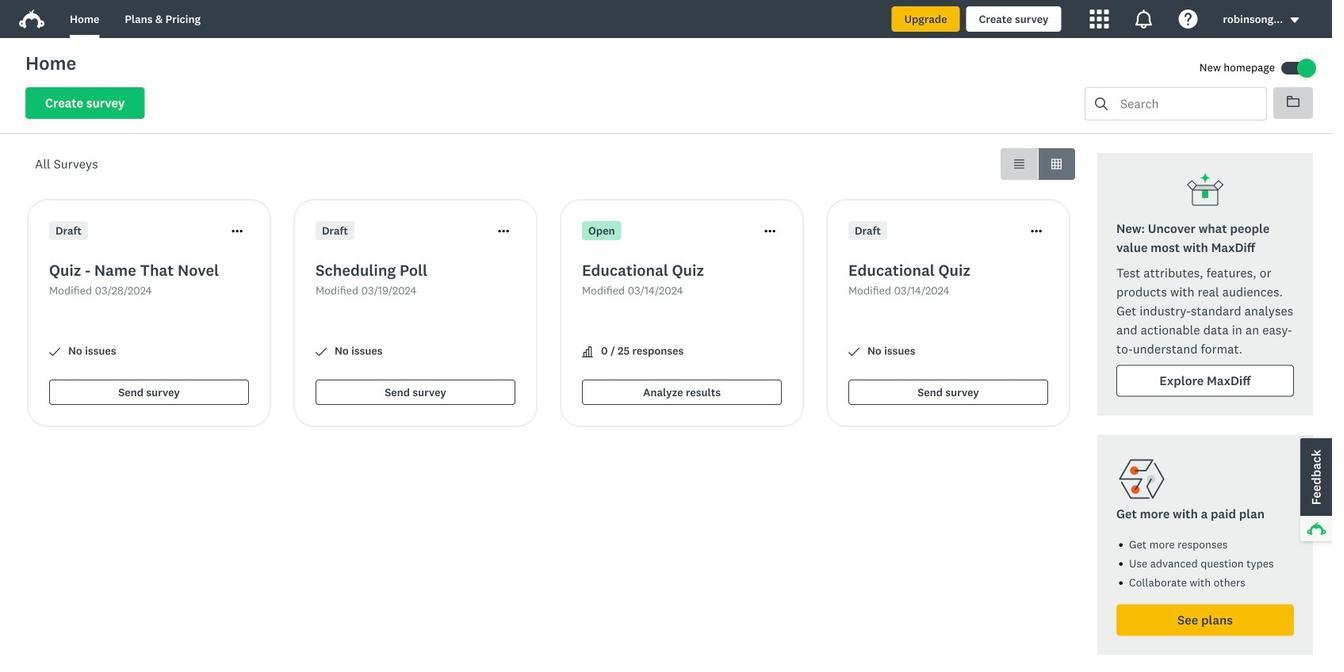 Task type: locate. For each thing, give the bounding box(es) containing it.
brand logo image
[[19, 6, 44, 32], [19, 10, 44, 29]]

no issues image
[[49, 347, 60, 358], [316, 347, 327, 358]]

folders image
[[1287, 95, 1300, 108], [1287, 96, 1300, 107]]

2 brand logo image from the top
[[19, 10, 44, 29]]

group
[[1001, 148, 1076, 180]]

response count image
[[582, 347, 593, 358], [582, 347, 593, 358]]

max diff icon image
[[1187, 172, 1225, 210]]

Search text field
[[1108, 88, 1267, 120]]

1 horizontal spatial no issues image
[[316, 347, 327, 358]]

2 no issues image from the left
[[316, 347, 327, 358]]

1 brand logo image from the top
[[19, 6, 44, 32]]

1 no issues image from the left
[[49, 347, 60, 358]]

0 horizontal spatial no issues image
[[49, 347, 60, 358]]

search image
[[1095, 98, 1108, 110], [1095, 98, 1108, 110]]

response based pricing icon image
[[1117, 454, 1168, 505]]

products icon image
[[1090, 10, 1109, 29], [1090, 10, 1109, 29]]

dropdown arrow icon image
[[1290, 15, 1301, 26], [1291, 17, 1300, 23]]



Task type: describe. For each thing, give the bounding box(es) containing it.
notification center icon image
[[1135, 10, 1154, 29]]

no issues image
[[849, 347, 860, 358]]

2 folders image from the top
[[1287, 96, 1300, 107]]

1 folders image from the top
[[1287, 95, 1300, 108]]

help icon image
[[1179, 10, 1198, 29]]



